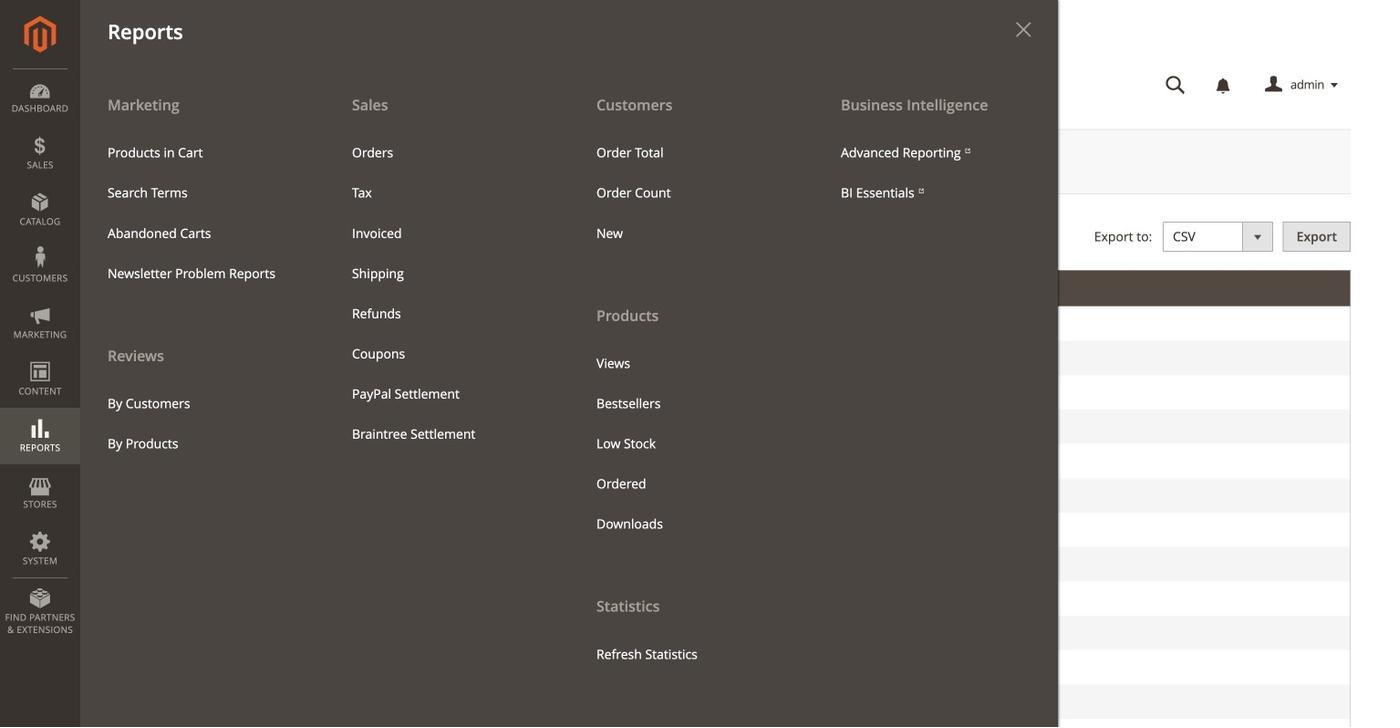 Task type: locate. For each thing, give the bounding box(es) containing it.
None text field
[[160, 222, 297, 252], [336, 222, 472, 252], [160, 222, 297, 252], [336, 222, 472, 252]]

menu
[[80, 84, 1058, 727], [80, 84, 325, 464], [569, 84, 814, 675], [94, 133, 311, 294], [338, 133, 556, 454], [583, 133, 800, 253], [827, 133, 1045, 213], [583, 344, 800, 544], [94, 384, 311, 464]]

magento admin panel image
[[24, 16, 56, 53]]

menu bar
[[0, 0, 1058, 727]]



Task type: vqa. For each thing, say whether or not it's contained in the screenshot.
Magento Admin Panel icon
yes



